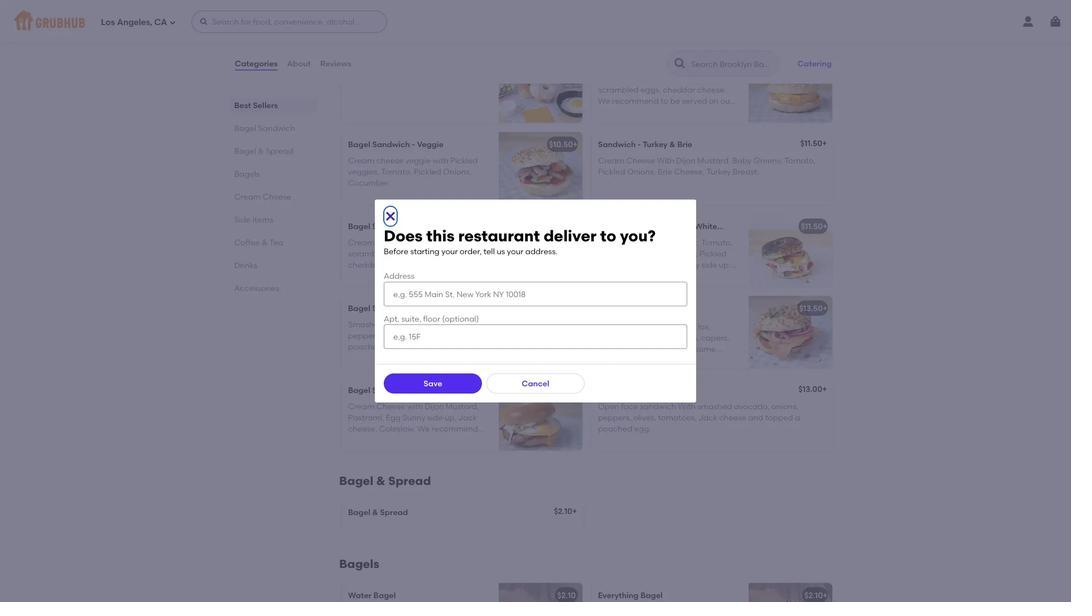 Task type: locate. For each thing, give the bounding box(es) containing it.
to up "avocado,"
[[601, 227, 617, 246]]

cheese inside cream cheese with herbs, lox, tomato, cucumber, onions, capers. we recommend on our sesame bagel.
[[627, 322, 654, 332]]

with down sandwich - turkey & brie
[[657, 156, 675, 165]]

bagel sandwich -  egg & cheese image
[[749, 50, 833, 123]]

0 vertical spatial bagel & spread
[[234, 146, 294, 156]]

cream inside cream cheese veggie with pickled veggies, tomato, pickled onions, cucumber.
[[348, 156, 375, 165]]

cheese for cream cheese with garlic, tomato, avocado, white fish salad, pickled onions, capers, egg sunny side up. we recommend in our everything bagel
[[627, 238, 656, 247]]

avocado up floor
[[417, 304, 452, 314]]

- left the search icon
[[662, 58, 666, 67]]

0 vertical spatial face
[[348, 354, 365, 363]]

recommend inside cream cheese with garlic, tomato, avocado, white fish salad, pickled onions, capers, egg sunny side up. we recommend in our everything bagel
[[613, 272, 659, 281]]

deliver
[[544, 227, 597, 246]]

seller
[[371, 46, 389, 55]]

cream down sandwich - turkey & brie
[[599, 156, 625, 165]]

side
[[702, 261, 718, 270], [428, 413, 443, 423]]

own
[[457, 60, 475, 70]]

1 jack from the left
[[459, 413, 477, 423]]

cream inside cream cheese with dijon mustard, pastrami, egg sunny side up, jack cheese, coleslaw. we recommend to be served on our jalapeno cheese bagel.
[[348, 402, 375, 411]]

mustard, for bagel sandwich - pastrami
[[446, 402, 479, 411]]

1 horizontal spatial with
[[679, 402, 696, 411]]

veggies,
[[348, 167, 380, 177]]

bagel. inside cream cheese with herbs, lox, tomato, cucumber, onions, capers. we recommend on our sesame bagel.
[[599, 356, 622, 366]]

cheese inside cream cheese veggie with pickled veggies, tomato, pickled onions, cucumber.
[[377, 156, 404, 165]]

recommend down capers,
[[613, 272, 659, 281]]

1 horizontal spatial $13.00 +
[[799, 385, 828, 395]]

$13.50 +
[[800, 304, 828, 314]]

served up bagel.
[[370, 436, 395, 445]]

cheese,
[[448, 331, 477, 341], [348, 425, 378, 434]]

0 vertical spatial $2.10 +
[[554, 507, 578, 517]]

0 vertical spatial poached
[[348, 343, 383, 352]]

0 horizontal spatial bagel
[[599, 283, 620, 293]]

2 vertical spatial on
[[397, 436, 406, 445]]

1 vertical spatial best
[[234, 100, 251, 110]]

0 horizontal spatial served
[[370, 436, 395, 445]]

veggie
[[417, 140, 444, 149]]

fish
[[660, 249, 673, 259]]

we up jalapeno
[[418, 425, 430, 434]]

sandwich up best seller bagel sandwich - build your own
[[377, 24, 435, 38]]

your left own
[[439, 60, 455, 70]]

2 vertical spatial spread
[[380, 508, 408, 518]]

we inside cream cheese with dijon mustard, pastrami, egg sunny side up, jack cheese, coleslaw. we recommend to be served on our jalapeno cheese bagel.
[[418, 425, 430, 434]]

best left sellers on the left top
[[234, 100, 251, 110]]

side inside cream cheese with garlic, tomato, avocado, white fish salad, pickled onions, capers, egg sunny side up. we recommend in our everything bagel
[[702, 261, 718, 270]]

on down cheese.
[[710, 96, 719, 106]]

jack inside open face sandwich  with smashed avocado, onions, peppers, olives, tomatoes, jack cheese and topped a poached egg.
[[699, 413, 718, 423]]

olives, down sandwich
[[634, 413, 657, 423]]

- for avocado
[[412, 304, 416, 314]]

side inside cream cheese with dijon mustard, pastrami, egg sunny side up, jack cheese, coleslaw. we recommend to be served on our jalapeno cheese bagel.
[[428, 413, 443, 423]]

1 horizontal spatial turkey
[[707, 167, 732, 177]]

1 vertical spatial peppers,
[[599, 413, 632, 423]]

egg inside cream cheese with garlic, tomato, avocado, white fish salad, pickled onions, capers, egg sunny side up. we recommend in our everything bagel
[[661, 261, 675, 270]]

to down eggs,
[[661, 96, 669, 106]]

svg image
[[1050, 15, 1063, 28], [200, 17, 208, 26], [169, 19, 176, 26]]

we up everything
[[599, 96, 611, 106]]

salad,
[[675, 249, 698, 259]]

we inside cream cheese with herbs, lox, tomato, cucumber, onions, capers. we recommend on our sesame bagel.
[[599, 345, 611, 354]]

main navigation navigation
[[0, 0, 1072, 44]]

1 vertical spatial egg.
[[635, 425, 652, 434]]

0 horizontal spatial bagel sandwich
[[234, 123, 295, 133]]

with up provolone
[[422, 320, 437, 329]]

$13.00
[[550, 304, 573, 314], [799, 385, 823, 395]]

with down the bagel sandwich -  egg & cheese
[[656, 74, 672, 83]]

on inside cream cheese with herbs, lox, tomato, cucumber, onions, capers. we recommend on our sesame bagel.
[[661, 345, 671, 354]]

bagel down "avocado,"
[[599, 283, 620, 293]]

0 horizontal spatial $10.50 +
[[550, 140, 578, 149]]

restaurant
[[459, 227, 540, 246]]

up,
[[445, 413, 457, 423]]

sunny
[[677, 261, 700, 270], [403, 413, 426, 423]]

cancel button
[[487, 374, 585, 394]]

1 horizontal spatial served
[[683, 96, 708, 106]]

be
[[671, 96, 681, 106], [358, 436, 368, 445]]

avocado up order,
[[461, 222, 495, 232]]

best inside best seller bagel sandwich - build your own
[[355, 46, 369, 55]]

cream cheese with dijon mustard, baby greens, tomato, pickled onions, brie cheese, turkey breast.
[[599, 156, 816, 177]]

0 horizontal spatial sunny
[[403, 413, 426, 423]]

with inside cream cheese with garlic, scrambled eggs, cheddar cheese. we recommend to be served on our everything bagel
[[656, 74, 672, 83]]

egg. inside open face sandwich  with smashed avocado, onions, peppers, olives, tomatoes, jack cheese and topped a poached egg.
[[635, 425, 652, 434]]

1 vertical spatial cheese,
[[348, 425, 378, 434]]

dijon for with
[[425, 402, 444, 411]]

cream inside cream cheese with dijon mustard, baby greens, tomato, pickled onions, brie cheese, turkey breast.
[[599, 156, 625, 165]]

$11.50 + for bagel sandwich - smoke white fish salad
[[802, 222, 828, 232]]

with for cream cheese with herbs, lox, tomato, cucumber, onions, capers. we recommend on our sesame bagel.
[[656, 322, 672, 332]]

1 horizontal spatial poached
[[599, 425, 633, 434]]

olives,
[[384, 331, 407, 341], [634, 413, 657, 423]]

onions, inside cream cheese with dijon mustard, baby greens, tomato, pickled onions, brie cheese, turkey breast.
[[628, 167, 656, 177]]

0 horizontal spatial dijon
[[425, 402, 444, 411]]

bagel. right plain
[[398, 365, 422, 375]]

we down "tomato,"
[[599, 345, 611, 354]]

tomato, down veggie at left top
[[381, 167, 412, 177]]

on
[[710, 96, 719, 106], [661, 345, 671, 354], [397, 436, 406, 445]]

brie up 'cheese,'
[[678, 140, 693, 149]]

cream inside cream cheese with garlic, tomato, avocado, white fish salad, pickled onions, capers, egg sunny side up. we recommend in our everything bagel
[[599, 238, 625, 247]]

1 horizontal spatial onions,
[[599, 261, 627, 270]]

cheese inside open face sandwich  with smashed avocado, onions, peppers, olives, tomatoes, jack cheese and topped a poached egg.
[[720, 413, 747, 423]]

turkey left 'breast.'
[[707, 167, 732, 177]]

face up use at bottom
[[348, 354, 365, 363]]

best for seller
[[355, 46, 369, 55]]

served inside cream cheese with garlic, scrambled eggs, cheddar cheese. we recommend to be served on our everything bagel
[[683, 96, 708, 106]]

$13.00 up e,g. 15f search field
[[550, 304, 573, 314]]

1 vertical spatial $10.50
[[550, 140, 573, 149]]

1 vertical spatial dijon
[[425, 402, 444, 411]]

brie left 'cheese,'
[[658, 167, 673, 177]]

cheese up us
[[505, 222, 532, 232]]

be down the cheddar
[[671, 96, 681, 106]]

1 vertical spatial spread
[[389, 475, 431, 489]]

$14.50
[[550, 386, 573, 396]]

1 horizontal spatial $10.50 +
[[800, 58, 828, 67]]

white inside cream cheese with garlic, tomato, avocado, white fish salad, pickled onions, capers, egg sunny side up. we recommend in our everything bagel
[[636, 249, 658, 259]]

with down bagel sandwich - pastrami
[[407, 402, 423, 411]]

- for bacon
[[412, 222, 416, 232]]

2 vertical spatial bagel & spread
[[348, 508, 408, 518]]

0 horizontal spatial onions,
[[673, 333, 700, 343]]

1 horizontal spatial sunny
[[677, 261, 700, 270]]

cream for cream cheese with dijon mustard, baby greens, tomato, pickled onions, brie cheese, turkey breast.
[[599, 156, 625, 165]]

1 vertical spatial brie
[[658, 167, 673, 177]]

cheddar
[[663, 85, 696, 95]]

1 horizontal spatial jack
[[699, 413, 718, 423]]

cream cheese with garlic, scrambled eggs, cheddar cheese. we recommend to be served on our everything bagel
[[599, 74, 734, 117]]

you?
[[621, 227, 656, 246]]

our right in
[[670, 272, 682, 281]]

everything inside cream cheese with garlic, tomato, avocado, white fish salad, pickled onions, capers, egg sunny side up. we recommend in our everything bagel
[[684, 272, 724, 281]]

0 vertical spatial egg.
[[385, 343, 401, 352]]

side
[[234, 215, 251, 224]]

poached inside open face sandwich  with smashed avocado, onions, peppers, olives, tomatoes, jack cheese and topped a poached egg.
[[599, 425, 633, 434]]

1 horizontal spatial face
[[622, 402, 639, 411]]

0 vertical spatial white
[[695, 222, 718, 232]]

cream up "avocado,"
[[599, 238, 625, 247]]

0 horizontal spatial svg image
[[169, 19, 176, 26]]

coffee & tea
[[234, 238, 283, 247]]

1 horizontal spatial white
[[695, 222, 718, 232]]

bagel sandwich - smoke white fish salad image
[[749, 215, 833, 287]]

0 vertical spatial spread
[[266, 146, 294, 156]]

cheese inside cream cheese with dijon mustard, baby greens, tomato, pickled onions, brie cheese, turkey breast.
[[627, 156, 656, 165]]

0 vertical spatial cheese,
[[448, 331, 477, 341]]

egg down the fish
[[661, 261, 675, 270]]

jack right the up,
[[459, 413, 477, 423]]

1 horizontal spatial bagel.
[[599, 356, 622, 366]]

- down everything
[[638, 140, 642, 149]]

1 horizontal spatial $10.50
[[800, 58, 824, 67]]

2 horizontal spatial on
[[710, 96, 719, 106]]

1 vertical spatial tomato,
[[381, 167, 412, 177]]

$2.10
[[554, 507, 573, 517], [558, 591, 576, 601], [805, 591, 824, 601]]

turkey inside cream cheese with dijon mustard, baby greens, tomato, pickled onions, brie cheese, turkey breast.
[[707, 167, 732, 177]]

turkey down cream cheese with garlic, scrambled eggs, cheddar cheese. we recommend to be served on our everything bagel at the right
[[643, 140, 668, 149]]

1 vertical spatial served
[[370, 436, 395, 445]]

sandwich down plain
[[373, 386, 410, 396]]

smashed
[[698, 402, 733, 411]]

best inside tab
[[234, 100, 251, 110]]

1 vertical spatial side
[[428, 413, 443, 423]]

- left save
[[412, 386, 416, 396]]

1 horizontal spatial on
[[661, 345, 671, 354]]

to inside does this restaurant deliver to you? before starting your order, tell us your address.
[[601, 227, 617, 246]]

$13.00 + up e,g. 15f search field
[[550, 304, 578, 314]]

1 vertical spatial bagels
[[339, 557, 380, 572]]

1 horizontal spatial side
[[702, 261, 718, 270]]

dijon for with
[[677, 156, 696, 165]]

to inside cream cheese with dijon mustard, pastrami, egg sunny side up, jack cheese, coleslaw. we recommend to be served on our jalapeno cheese bagel.
[[348, 436, 356, 445]]

bagel inside "tab"
[[234, 146, 256, 156]]

+ for everything bagel image
[[824, 591, 828, 601]]

0 vertical spatial $13.00
[[550, 304, 573, 314]]

cream up the pastrami,
[[348, 402, 375, 411]]

smashed
[[348, 320, 384, 329]]

dijon up 'cheese,'
[[677, 156, 696, 165]]

- for pastrami
[[412, 386, 416, 396]]

cheese for cream cheese with dijon mustard, pastrami, egg sunny side up, jack cheese, coleslaw. we recommend to be served on our jalapeno cheese bagel.
[[377, 402, 405, 411]]

be inside cream cheese with garlic, scrambled eggs, cheddar cheese. we recommend to be served on our everything bagel
[[671, 96, 681, 106]]

cheese up cucumber,
[[627, 322, 654, 332]]

bagel inside tab
[[234, 123, 256, 133]]

- for lox
[[662, 306, 666, 316]]

cheese down bagel sandwich - veggie
[[377, 156, 404, 165]]

to down the pastrami,
[[348, 436, 356, 445]]

our
[[721, 96, 734, 106], [670, 272, 682, 281], [673, 345, 685, 354], [363, 365, 376, 375], [408, 436, 421, 445]]

1 horizontal spatial avocado
[[461, 222, 495, 232]]

0 vertical spatial sunny
[[677, 261, 700, 270]]

search icon image
[[674, 57, 687, 70]]

tomatoes,
[[659, 413, 697, 423]]

egg up coleslaw.
[[386, 413, 401, 423]]

with inside cream cheese with garlic, tomato, avocado, white fish salad, pickled onions, capers, egg sunny side up. we recommend in our everything bagel
[[657, 238, 673, 247]]

0 horizontal spatial $10.50
[[550, 140, 573, 149]]

bagel down eggs,
[[640, 108, 662, 117]]

with inside smashed avocado with shallots, peppers, olives, provolone cheese, poached egg. served as an open face sandwich. we recommend to use our plain bagel.
[[422, 320, 437, 329]]

dijon down pastrami
[[425, 402, 444, 411]]

bagel. down "tomato,"
[[599, 356, 622, 366]]

$10.50 + for cream cheese with garlic, scrambled eggs, cheddar cheese. we recommend to be served on our everything bagel
[[800, 58, 828, 67]]

mustard,
[[698, 156, 731, 165], [446, 402, 479, 411]]

to down open
[[470, 354, 478, 363]]

catering
[[798, 59, 832, 68]]

mustard, for sandwich - turkey & brie
[[698, 156, 731, 165]]

onions,
[[673, 333, 700, 343], [772, 402, 799, 411]]

0 vertical spatial mustard,
[[698, 156, 731, 165]]

cream inside cream cheese with herbs, lox, tomato, cucumber, onions, capers. we recommend on our sesame bagel.
[[599, 322, 625, 332]]

bagel & spread tab
[[234, 145, 313, 157]]

bagels tab
[[234, 168, 313, 180]]

recommend down cucumber,
[[613, 345, 659, 354]]

tomato, inside cream cheese with garlic, tomato, avocado, white fish salad, pickled onions, capers, egg sunny side up. we recommend in our everything bagel
[[702, 238, 733, 247]]

cheese inside cream cheese with garlic, scrambled eggs, cheddar cheese. we recommend to be served on our everything bagel
[[627, 74, 654, 83]]

0 vertical spatial side
[[702, 261, 718, 270]]

olives, down avocado
[[384, 331, 407, 341]]

egg. down sandwich
[[635, 425, 652, 434]]

- left smoke
[[662, 222, 666, 232]]

cheese for cream cheese with dijon mustard, baby greens, tomato, pickled onions, brie cheese, turkey breast.
[[627, 156, 656, 165]]

on down coleslaw.
[[397, 436, 406, 445]]

$13.00 + up a
[[799, 385, 828, 395]]

los angeles, ca
[[101, 17, 167, 27]]

dijon inside cream cheese with dijon mustard, pastrami, egg sunny side up, jack cheese, coleslaw. we recommend to be served on our jalapeno cheese bagel.
[[425, 402, 444, 411]]

1 horizontal spatial onions,
[[772, 402, 799, 411]]

poached down smashed
[[348, 343, 383, 352]]

mustard, up the up,
[[446, 402, 479, 411]]

cream
[[599, 74, 625, 83], [348, 156, 375, 165], [599, 156, 625, 165], [234, 192, 261, 202], [599, 238, 625, 247], [599, 322, 625, 332], [348, 402, 375, 411]]

jack for up,
[[459, 413, 477, 423]]

use
[[348, 365, 362, 375]]

cheese for bagel sandwich - lox
[[627, 322, 654, 332]]

1 horizontal spatial peppers,
[[599, 413, 632, 423]]

onions,
[[443, 167, 472, 177], [628, 167, 656, 177], [599, 261, 627, 270]]

bagel.
[[379, 447, 403, 457]]

bagel sandwich - pastrami image
[[499, 379, 583, 451]]

0 horizontal spatial everything
[[599, 591, 639, 601]]

1 horizontal spatial dijon
[[677, 156, 696, 165]]

0 vertical spatial turkey
[[643, 140, 668, 149]]

bagels inside 'tab'
[[234, 169, 260, 179]]

with inside cream cheese with dijon mustard, pastrami, egg sunny side up, jack cheese, coleslaw. we recommend to be served on our jalapeno cheese bagel.
[[407, 402, 423, 411]]

recommend inside cream cheese with herbs, lox, tomato, cucumber, onions, capers. we recommend on our sesame bagel.
[[613, 345, 659, 354]]

recommend inside smashed avocado with shallots, peppers, olives, provolone cheese, poached egg. served as an open face sandwich. we recommend to use our plain bagel.
[[422, 354, 468, 363]]

bagel sandwich - build your own image
[[499, 50, 583, 123]]

1 vertical spatial face
[[622, 402, 639, 411]]

- left lox
[[662, 306, 666, 316]]

sandwich up "avocado,"
[[623, 222, 660, 232]]

egg up "garlic,"
[[668, 58, 682, 67]]

everything bagel image
[[749, 584, 833, 603]]

egg right bacon
[[444, 222, 459, 232]]

0 horizontal spatial side
[[428, 413, 443, 423]]

0 horizontal spatial mustard,
[[446, 402, 479, 411]]

mustard, up 'cheese,'
[[698, 156, 731, 165]]

0 horizontal spatial best
[[234, 100, 251, 110]]

$10.50
[[800, 58, 824, 67], [550, 140, 573, 149]]

baby
[[733, 156, 752, 165]]

0 vertical spatial best
[[355, 46, 369, 55]]

on inside cream cheese with dijon mustard, pastrami, egg sunny side up, jack cheese, coleslaw. we recommend to be served on our jalapeno cheese bagel.
[[397, 436, 406, 445]]

side items
[[234, 215, 273, 224]]

cream for cream cheese with herbs, lox, tomato, cucumber, onions, capers. we recommend on our sesame bagel.
[[599, 322, 625, 332]]

cheese down bagels 'tab'
[[263, 192, 292, 202]]

mustard, inside cream cheese with dijon mustard, pastrami, egg sunny side up, jack cheese, coleslaw. we recommend to be served on our jalapeno cheese bagel.
[[446, 402, 479, 411]]

cheese, up open
[[448, 331, 477, 341]]

1 horizontal spatial be
[[671, 96, 681, 106]]

with inside cream cheese with herbs, lox, tomato, cucumber, onions, capers. we recommend on our sesame bagel.
[[656, 322, 672, 332]]

cream inside cream cheese with garlic, scrambled eggs, cheddar cheese. we recommend to be served on our everything bagel
[[599, 74, 625, 83]]

recommend
[[613, 96, 659, 106], [613, 272, 659, 281], [613, 345, 659, 354], [422, 354, 468, 363], [432, 425, 478, 434]]

categories
[[235, 59, 278, 68]]

bagel sandwich - bacon egg avocado & cheese
[[348, 222, 532, 232]]

with for smashed avocado with shallots, peppers, olives, provolone cheese, poached egg. served as an open face sandwich. we recommend to use our plain bagel.
[[422, 320, 437, 329]]

we inside cream cheese with garlic, tomato, avocado, white fish salad, pickled onions, capers, egg sunny side up. we recommend in our everything bagel
[[599, 272, 611, 281]]

recommend inside cream cheese with garlic, scrambled eggs, cheddar cheese. we recommend to be served on our everything bagel
[[613, 96, 659, 106]]

& inside tab
[[262, 238, 268, 247]]

bagels up water
[[339, 557, 380, 572]]

- for egg
[[662, 58, 666, 67]]

1 vertical spatial bagel & spread
[[339, 475, 431, 489]]

jalapeno
[[423, 436, 459, 445]]

2 horizontal spatial onions,
[[628, 167, 656, 177]]

tomato, down fish
[[702, 238, 733, 247]]

0 horizontal spatial $2.10 +
[[554, 507, 578, 517]]

1 vertical spatial sunny
[[403, 413, 426, 423]]

best left 'seller'
[[355, 46, 369, 55]]

bagel sandwich inside tab
[[234, 123, 295, 133]]

bagel sandwich up 'seller'
[[339, 24, 435, 38]]

topped
[[766, 413, 794, 423]]

on inside cream cheese with garlic, scrambled eggs, cheddar cheese. we recommend to be served on our everything bagel
[[710, 96, 719, 106]]

bagel inside best seller bagel sandwich - build your own
[[348, 60, 371, 70]]

0 horizontal spatial bagels
[[234, 169, 260, 179]]

poached down open
[[599, 425, 633, 434]]

cheese up capers,
[[627, 238, 656, 247]]

pickled inside cream cheese with garlic, tomato, avocado, white fish salad, pickled onions, capers, egg sunny side up. we recommend in our everything bagel
[[700, 249, 727, 259]]

drinks tab
[[234, 260, 313, 271]]

+
[[824, 58, 828, 67], [823, 139, 828, 148], [573, 140, 578, 149], [573, 222, 578, 232], [824, 222, 828, 232], [573, 304, 578, 314], [824, 304, 828, 314], [823, 385, 828, 395], [573, 386, 578, 396], [573, 507, 578, 517], [824, 591, 828, 601]]

cheese up eggs,
[[627, 74, 654, 83]]

0 vertical spatial $10.50
[[800, 58, 824, 67]]

bagel sandwich - bacon egg avocado & cheese image
[[499, 215, 583, 287]]

cheese, inside smashed avocado with shallots, peppers, olives, provolone cheese, poached egg. served as an open face sandwich. we recommend to use our plain bagel.
[[448, 331, 477, 341]]

bagel.
[[599, 356, 622, 366], [398, 365, 422, 375]]

0 horizontal spatial tomato,
[[381, 167, 412, 177]]

2 vertical spatial tomato,
[[702, 238, 733, 247]]

bagel sandwich down sellers on the left top
[[234, 123, 295, 133]]

address
[[384, 272, 415, 281]]

1 horizontal spatial bagels
[[339, 557, 380, 572]]

cheese left bagel.
[[348, 447, 377, 457]]

cream up the "scrambled"
[[599, 74, 625, 83]]

0 horizontal spatial jack
[[459, 413, 477, 423]]

cheese
[[627, 74, 654, 83], [377, 156, 404, 165], [505, 222, 532, 232], [627, 322, 654, 332], [720, 413, 747, 423]]

$13.50
[[800, 304, 824, 314]]

0 vertical spatial peppers,
[[348, 331, 382, 341]]

0 horizontal spatial brie
[[658, 167, 673, 177]]

avocado
[[461, 222, 495, 232], [417, 304, 452, 314]]

white
[[695, 222, 718, 232], [636, 249, 658, 259]]

0 horizontal spatial turkey
[[643, 140, 668, 149]]

sandwich down best sellers tab
[[258, 123, 295, 133]]

bagel
[[640, 108, 662, 117], [599, 283, 620, 293]]

0 horizontal spatial on
[[397, 436, 406, 445]]

our down cheese.
[[721, 96, 734, 106]]

pickled up up.
[[700, 249, 727, 259]]

spread
[[266, 146, 294, 156], [389, 475, 431, 489], [380, 508, 408, 518]]

0 vertical spatial bagel sandwich
[[339, 24, 435, 38]]

jack for tomatoes,
[[699, 413, 718, 423]]

best for sellers
[[234, 100, 251, 110]]

$10.50 for cream cheese veggie with pickled veggies, tomato, pickled onions, cucumber.
[[550, 140, 573, 149]]

sandwich down everything
[[599, 140, 636, 149]]

+ for 'bagel sandwich - smoke white fish salad' image
[[824, 222, 828, 232]]

cheese inside tab
[[263, 192, 292, 202]]

onions, down the veggie
[[443, 167, 472, 177]]

recommend down an
[[422, 354, 468, 363]]

mustard, inside cream cheese with dijon mustard, baby greens, tomato, pickled onions, brie cheese, turkey breast.
[[698, 156, 731, 165]]

1 horizontal spatial bagel
[[640, 108, 662, 117]]

0 vertical spatial everything
[[684, 272, 724, 281]]

avocado,
[[599, 249, 634, 259]]

face right open
[[622, 402, 639, 411]]

suite,
[[402, 314, 422, 324]]

2 horizontal spatial svg image
[[1050, 15, 1063, 28]]

1 vertical spatial mustard,
[[446, 402, 479, 411]]

side items tab
[[234, 214, 313, 226]]

1 vertical spatial be
[[358, 436, 368, 445]]

- for smoke
[[662, 222, 666, 232]]

0 vertical spatial avocado
[[461, 222, 495, 232]]

pickled down sandwich - turkey & brie
[[599, 167, 626, 177]]

0 vertical spatial on
[[710, 96, 719, 106]]

0 vertical spatial served
[[683, 96, 708, 106]]

cheese down smashed
[[720, 413, 747, 423]]

0 horizontal spatial be
[[358, 436, 368, 445]]

water
[[348, 591, 372, 601]]

bagel sandwich - veggie image
[[499, 132, 583, 205]]

$13.00 up a
[[799, 385, 823, 395]]

jack
[[459, 413, 477, 423], [699, 413, 718, 423]]

1 vertical spatial onions,
[[772, 402, 799, 411]]

sunny down salad,
[[677, 261, 700, 270]]

dijon inside cream cheese with dijon mustard, baby greens, tomato, pickled onions, brie cheese, turkey breast.
[[677, 156, 696, 165]]

cheese
[[692, 58, 721, 67], [627, 156, 656, 165], [263, 192, 292, 202], [627, 238, 656, 247], [377, 402, 405, 411], [348, 447, 377, 457]]

jack inside cream cheese with dijon mustard, pastrami, egg sunny side up, jack cheese, coleslaw. we recommend to be served on our jalapeno cheese bagel.
[[459, 413, 477, 423]]

1 horizontal spatial $2.10 +
[[805, 591, 828, 601]]

peppers, inside open face sandwich  with smashed avocado, onions, peppers, olives, tomatoes, jack cheese and topped a poached egg.
[[599, 413, 632, 423]]

to
[[661, 96, 669, 106], [601, 227, 617, 246], [470, 354, 478, 363], [348, 436, 356, 445]]

with down the veggie
[[433, 156, 449, 165]]

0 horizontal spatial face
[[348, 354, 365, 363]]

egg. up sandwich.
[[385, 343, 401, 352]]

& inside "tab"
[[258, 146, 264, 156]]

face inside smashed avocado with shallots, peppers, olives, provolone cheese, poached egg. served as an open face sandwich. we recommend to use our plain bagel.
[[348, 354, 365, 363]]

your
[[439, 60, 455, 70], [442, 247, 458, 257], [507, 247, 524, 257]]

white up capers,
[[636, 249, 658, 259]]

ca
[[154, 17, 167, 27]]

$11.50 + for bagel sandwich - bacon egg avocado & cheese
[[551, 222, 578, 232]]

2 jack from the left
[[699, 413, 718, 423]]

cheese, inside cream cheese with dijon mustard, pastrami, egg sunny side up, jack cheese, coleslaw. we recommend to be served on our jalapeno cheese bagel.
[[348, 425, 378, 434]]

0 horizontal spatial $13.00 +
[[550, 304, 578, 314]]

peppers, down open
[[599, 413, 632, 423]]

on down cucumber,
[[661, 345, 671, 354]]

cheese inside cream cheese with garlic, tomato, avocado, white fish salad, pickled onions, capers, egg sunny side up. we recommend in our everything bagel
[[627, 238, 656, 247]]

be down the pastrami,
[[358, 436, 368, 445]]

0 horizontal spatial cheese,
[[348, 425, 378, 434]]

- up veggie at left top
[[412, 140, 416, 149]]

1 vertical spatial olives,
[[634, 413, 657, 423]]

our inside cream cheese with garlic, tomato, avocado, white fish salad, pickled onions, capers, egg sunny side up. we recommend in our everything bagel
[[670, 272, 682, 281]]

cream up veggies,
[[348, 156, 375, 165]]

tomato,
[[785, 156, 816, 165], [381, 167, 412, 177], [702, 238, 733, 247]]

with
[[657, 156, 675, 165], [679, 402, 696, 411]]

breast.
[[733, 167, 760, 177]]

recommend down eggs,
[[613, 96, 659, 106]]

cheese.
[[698, 85, 727, 95]]



Task type: describe. For each thing, give the bounding box(es) containing it.
tea
[[270, 238, 283, 247]]

sunny inside cream cheese with garlic, tomato, avocado, white fish salad, pickled onions, capers, egg sunny side up. we recommend in our everything bagel
[[677, 261, 700, 270]]

cream for cream cheese with garlic, scrambled eggs, cheddar cheese. we recommend to be served on our everything bagel
[[599, 74, 625, 83]]

sandwich up veggie at left top
[[373, 140, 410, 149]]

your right us
[[507, 247, 524, 257]]

as
[[431, 343, 440, 352]]

bagel sandwich - avocado smash
[[348, 304, 479, 314]]

- inside best seller bagel sandwich - build your own
[[412, 60, 416, 70]]

sandwich.
[[367, 354, 406, 363]]

open
[[599, 402, 620, 411]]

plain
[[378, 365, 397, 375]]

our inside smashed avocado with shallots, peppers, olives, provolone cheese, poached egg. served as an open face sandwich. we recommend to use our plain bagel.
[[363, 365, 376, 375]]

best sellers tab
[[234, 99, 313, 111]]

our inside cream cheese with garlic, scrambled eggs, cheddar cheese. we recommend to be served on our everything bagel
[[721, 96, 734, 106]]

with inside open face sandwich  with smashed avocado, onions, peppers, olives, tomatoes, jack cheese and topped a poached egg.
[[679, 402, 696, 411]]

+ for bagel sandwich - bacon egg avocado & cheese image
[[573, 222, 578, 232]]

cream cheese veggie with pickled veggies, tomato, pickled onions, cucumber.
[[348, 156, 478, 188]]

apt, suite, floor (optional)
[[384, 314, 479, 324]]

with inside cream cheese veggie with pickled veggies, tomato, pickled onions, cucumber.
[[433, 156, 449, 165]]

up.
[[719, 261, 731, 270]]

categories button
[[234, 44, 278, 84]]

bagel sandwich - lox
[[599, 306, 683, 316]]

everything bagel
[[599, 591, 663, 601]]

about button
[[287, 44, 312, 84]]

shallots,
[[439, 320, 470, 329]]

before
[[384, 247, 409, 257]]

sandwich inside bagel sandwich tab
[[258, 123, 295, 133]]

water bagel
[[348, 591, 396, 601]]

bagel sandwich - pastrami
[[348, 386, 452, 396]]

e,g. 555 Main St, New York NY 10018 search field
[[384, 282, 688, 307]]

sandwich inside best seller bagel sandwich - build your own
[[373, 60, 410, 70]]

address.
[[526, 247, 558, 257]]

cream inside tab
[[234, 192, 261, 202]]

avocado,
[[735, 402, 770, 411]]

we inside cream cheese with garlic, scrambled eggs, cheddar cheese. we recommend to be served on our everything bagel
[[599, 96, 611, 106]]

floor
[[424, 314, 441, 324]]

bagel inside cream cheese with garlic, scrambled eggs, cheddar cheese. we recommend to be served on our everything bagel
[[640, 108, 662, 117]]

salad
[[737, 222, 758, 232]]

svg image
[[384, 210, 398, 223]]

bagel sandwich - lox image
[[749, 297, 833, 369]]

1 vertical spatial everything
[[599, 591, 639, 601]]

lox,
[[699, 322, 711, 332]]

water bagel image
[[499, 584, 583, 603]]

sandwich
[[640, 402, 677, 411]]

does
[[384, 227, 423, 246]]

sandwich up eggs,
[[623, 58, 660, 67]]

drinks
[[234, 261, 258, 270]]

angeles,
[[117, 17, 152, 27]]

bagel sandwich - avocado smash image
[[499, 297, 583, 369]]

our inside cream cheese with dijon mustard, pastrami, egg sunny side up, jack cheese, coleslaw. we recommend to be served on our jalapeno cheese bagel.
[[408, 436, 421, 445]]

tomato, inside cream cheese with dijon mustard, baby greens, tomato, pickled onions, brie cheese, turkey breast.
[[785, 156, 816, 165]]

los
[[101, 17, 115, 27]]

garlic,
[[675, 238, 700, 247]]

+ for bagel sandwich -  egg & cheese image
[[824, 58, 828, 67]]

- for veggie
[[412, 140, 416, 149]]

+ for bagel sandwich - lox image
[[824, 304, 828, 314]]

sandwich up before at the left top of page
[[373, 222, 410, 232]]

$14.50 +
[[550, 386, 578, 396]]

pickled right veggie at left top
[[451, 156, 478, 165]]

1 vertical spatial $13.00 +
[[799, 385, 828, 395]]

us
[[497, 247, 506, 257]]

cream cheese
[[234, 192, 292, 202]]

with for cream cheese with garlic, scrambled eggs, cheddar cheese. we recommend to be served on our everything bagel
[[656, 74, 672, 83]]

smashed avocado with shallots, peppers, olives, provolone cheese, poached egg. served as an open face sandwich. we recommend to use our plain bagel.
[[348, 320, 478, 375]]

cucumber,
[[631, 333, 671, 343]]

bagel inside cream cheese with garlic, tomato, avocado, white fish salad, pickled onions, capers, egg sunny side up. we recommend in our everything bagel
[[599, 283, 620, 293]]

bagel sandwich tab
[[234, 122, 313, 134]]

pastrami
[[417, 386, 452, 396]]

sandwich up apt,
[[373, 304, 410, 314]]

0 horizontal spatial avocado
[[417, 304, 452, 314]]

with for cream cheese with dijon mustard, pastrami, egg sunny side up, jack cheese, coleslaw. we recommend to be served on our jalapeno cheese bagel.
[[407, 402, 423, 411]]

avocado
[[386, 320, 420, 329]]

onions, inside cream cheese with garlic, tomato, avocado, white fish salad, pickled onions, capers, egg sunny side up. we recommend in our everything bagel
[[599, 261, 627, 270]]

accessories tab
[[234, 283, 313, 294]]

order,
[[460, 247, 482, 257]]

fish
[[720, 222, 735, 232]]

we inside smashed avocado with shallots, peppers, olives, provolone cheese, poached egg. served as an open face sandwich. we recommend to use our plain bagel.
[[407, 354, 420, 363]]

pickled down veggie at left top
[[414, 167, 442, 177]]

olives, inside smashed avocado with shallots, peppers, olives, provolone cheese, poached egg. served as an open face sandwich. we recommend to use our plain bagel.
[[384, 331, 407, 341]]

your inside best seller bagel sandwich - build your own
[[439, 60, 455, 70]]

0 vertical spatial brie
[[678, 140, 693, 149]]

reviews button
[[320, 44, 352, 84]]

tell
[[484, 247, 495, 257]]

coleslaw.
[[379, 425, 416, 434]]

onions, inside cream cheese with herbs, lox, tomato, cucumber, onions, capers. we recommend on our sesame bagel.
[[673, 333, 700, 343]]

cucumber.
[[348, 178, 391, 188]]

apt,
[[384, 314, 400, 324]]

peppers, inside smashed avocado with shallots, peppers, olives, provolone cheese, poached egg. served as an open face sandwich. we recommend to use our plain bagel.
[[348, 331, 382, 341]]

and
[[749, 413, 764, 423]]

cancel
[[522, 379, 550, 389]]

brie inside cream cheese with dijon mustard, baby greens, tomato, pickled onions, brie cheese, turkey breast.
[[658, 167, 673, 177]]

cheese,
[[675, 167, 705, 177]]

bagel sandwich -  egg & cheese
[[599, 58, 721, 67]]

save
[[424, 379, 443, 389]]

an
[[442, 343, 452, 352]]

capers,
[[629, 261, 659, 270]]

garlic,
[[674, 74, 697, 83]]

Search Brooklyn Bagel Bakery search field
[[691, 59, 776, 69]]

recommend inside cream cheese with dijon mustard, pastrami, egg sunny side up, jack cheese, coleslaw. we recommend to be served on our jalapeno cheese bagel.
[[432, 425, 478, 434]]

egg inside cream cheese with dijon mustard, pastrami, egg sunny side up, jack cheese, coleslaw. we recommend to be served on our jalapeno cheese bagel.
[[386, 413, 401, 423]]

save button
[[384, 374, 482, 394]]

$11.50 for bagel sandwich - bacon egg avocado & cheese
[[551, 222, 573, 232]]

cream cheese with herbs, lox, tomato, cucumber, onions, capers. we recommend on our sesame bagel.
[[599, 322, 730, 366]]

sandwich - turkey & brie
[[599, 140, 693, 149]]

to inside cream cheese with garlic, scrambled eggs, cheddar cheese. we recommend to be served on our everything bagel
[[661, 96, 669, 106]]

with for cream cheese with garlic, tomato, avocado, white fish salad, pickled onions, capers, egg sunny side up. we recommend in our everything bagel
[[657, 238, 673, 247]]

cream for cream cheese with dijon mustard, pastrami, egg sunny side up, jack cheese, coleslaw. we recommend to be served on our jalapeno cheese bagel.
[[348, 402, 375, 411]]

reviews
[[321, 59, 352, 68]]

bagel. inside smashed avocado with shallots, peppers, olives, provolone cheese, poached egg. served as an open face sandwich. we recommend to use our plain bagel.
[[398, 365, 422, 375]]

e,g. 15F search field
[[384, 325, 688, 349]]

be inside cream cheese with dijon mustard, pastrami, egg sunny side up, jack cheese, coleslaw. we recommend to be served on our jalapeno cheese bagel.
[[358, 436, 368, 445]]

sellers
[[253, 100, 278, 110]]

0 vertical spatial $13.00 +
[[550, 304, 578, 314]]

pickled inside cream cheese with dijon mustard, baby greens, tomato, pickled onions, brie cheese, turkey breast.
[[599, 167, 626, 177]]

olives, inside open face sandwich  with smashed avocado, onions, peppers, olives, tomatoes, jack cheese and topped a poached egg.
[[634, 413, 657, 423]]

bagel & spread inside "tab"
[[234, 146, 294, 156]]

1 horizontal spatial $13.00
[[799, 385, 823, 395]]

1 vertical spatial $2.10 +
[[805, 591, 828, 601]]

sunny inside cream cheese with dijon mustard, pastrami, egg sunny side up, jack cheese, coleslaw. we recommend to be served on our jalapeno cheese bagel.
[[403, 413, 426, 423]]

+ for bagel sandwich - pastrami image
[[573, 386, 578, 396]]

bacon
[[417, 222, 442, 232]]

cheese for bagel sandwich - veggie
[[377, 156, 404, 165]]

cheese for bagel sandwich -  egg & cheese
[[627, 74, 654, 83]]

face inside open face sandwich  with smashed avocado, onions, peppers, olives, tomatoes, jack cheese and topped a poached egg.
[[622, 402, 639, 411]]

does this restaurant deliver to you? before starting your order, tell us your address.
[[384, 227, 656, 257]]

cheese for cream cheese
[[263, 192, 292, 202]]

served inside cream cheese with dijon mustard, pastrami, egg sunny side up, jack cheese, coleslaw. we recommend to be served on our jalapeno cheese bagel.
[[370, 436, 395, 445]]

coffee & tea tab
[[234, 237, 313, 248]]

cream for cream cheese with garlic, tomato, avocado, white fish salad, pickled onions, capers, egg sunny side up. we recommend in our everything bagel
[[599, 238, 625, 247]]

cream cheese with dijon mustard, pastrami, egg sunny side up, jack cheese, coleslaw. we recommend to be served on our jalapeno cheese bagel.
[[348, 402, 479, 457]]

bagel sandwich - smoke white fish salad
[[599, 222, 758, 232]]

accessories
[[234, 284, 279, 293]]

+ for bagel sandwich - avocado smash image
[[573, 304, 578, 314]]

$10.50 + for cream cheese veggie with pickled veggies, tomato, pickled onions, cucumber.
[[550, 140, 578, 149]]

poached inside smashed avocado with shallots, peppers, olives, provolone cheese, poached egg. served as an open face sandwich. we recommend to use our plain bagel.
[[348, 343, 383, 352]]

about
[[287, 59, 311, 68]]

eggs,
[[641, 85, 662, 95]]

coffee
[[234, 238, 260, 247]]

egg. inside smashed avocado with shallots, peppers, olives, provolone cheese, poached egg. served as an open face sandwich. we recommend to use our plain bagel.
[[385, 343, 401, 352]]

cheese right the search icon
[[692, 58, 721, 67]]

$11.50 for bagel sandwich - smoke white fish salad
[[802, 222, 824, 232]]

0 horizontal spatial $13.00
[[550, 304, 573, 314]]

in
[[661, 272, 668, 281]]

our inside cream cheese with herbs, lox, tomato, cucumber, onions, capers. we recommend on our sesame bagel.
[[673, 345, 685, 354]]

onions, inside cream cheese veggie with pickled veggies, tomato, pickled onions, cucumber.
[[443, 167, 472, 177]]

scrambled
[[599, 85, 639, 95]]

bagel sandwich - veggie
[[348, 140, 444, 149]]

a
[[796, 413, 801, 423]]

capers.
[[702, 333, 730, 343]]

best sellers
[[234, 100, 278, 110]]

1 horizontal spatial svg image
[[200, 17, 208, 26]]

with inside cream cheese with dijon mustard, baby greens, tomato, pickled onions, brie cheese, turkey breast.
[[657, 156, 675, 165]]

1 horizontal spatial bagel sandwich
[[339, 24, 435, 38]]

(optional)
[[443, 314, 479, 324]]

spread inside bagel & spread "tab"
[[266, 146, 294, 156]]

served
[[403, 343, 429, 352]]

$10.50 for cream cheese with garlic, scrambled eggs, cheddar cheese. we recommend to be served on our everything bagel
[[800, 58, 824, 67]]

sandwich up cucumber,
[[623, 306, 660, 316]]

cream for cream cheese veggie with pickled veggies, tomato, pickled onions, cucumber.
[[348, 156, 375, 165]]

your down 'this'
[[442, 247, 458, 257]]

to inside smashed avocado with shallots, peppers, olives, provolone cheese, poached egg. served as an open face sandwich. we recommend to use our plain bagel.
[[470, 354, 478, 363]]

open
[[454, 343, 473, 352]]

onions, inside open face sandwich  with smashed avocado, onions, peppers, olives, tomatoes, jack cheese and topped a poached egg.
[[772, 402, 799, 411]]

cream cheese tab
[[234, 191, 313, 203]]

starting
[[411, 247, 440, 257]]

+ for bagel sandwich - veggie image
[[573, 140, 578, 149]]

tomato, inside cream cheese veggie with pickled veggies, tomato, pickled onions, cucumber.
[[381, 167, 412, 177]]

cream cheese with garlic, tomato, avocado, white fish salad, pickled onions, capers, egg sunny side up. we recommend in our everything bagel
[[599, 238, 733, 293]]



Task type: vqa. For each thing, say whether or not it's contained in the screenshot.
"Cream Cheese with Garlic, Tomato, Avocado, White fish salad, Pickled Onions, Capers, Egg Sunny side up. We recommend in our Everything bagel" at the right of page
yes



